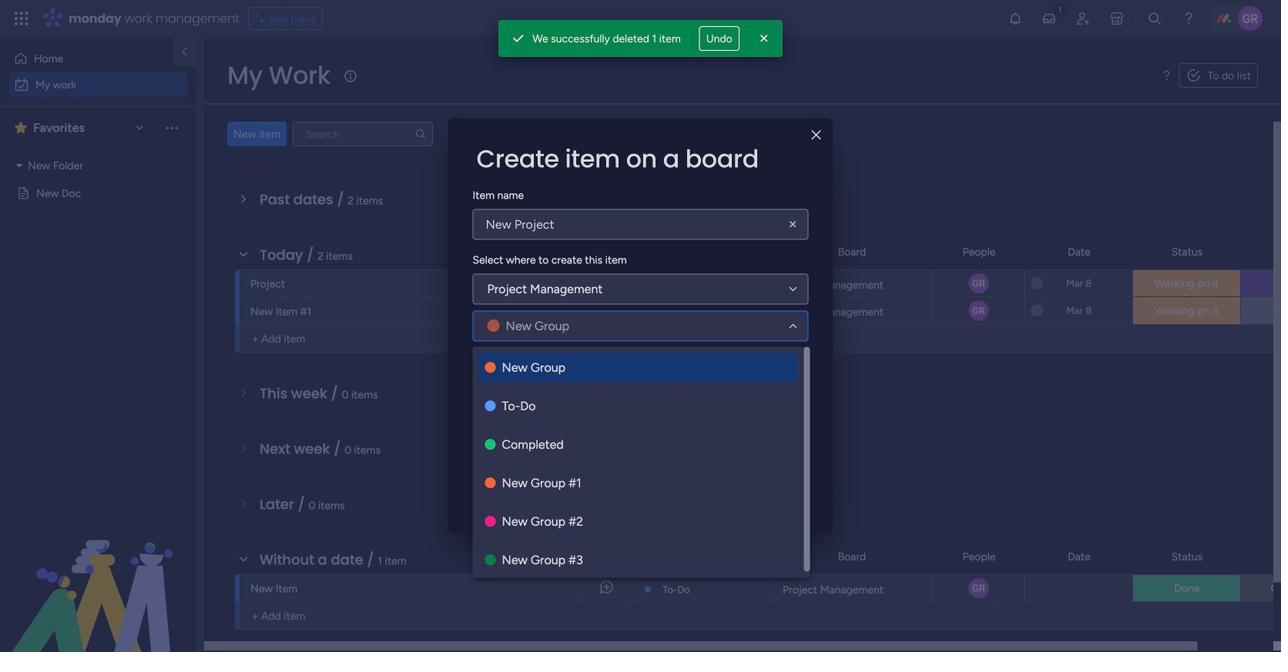 Task type: locate. For each thing, give the bounding box(es) containing it.
2 v2 circle image from the top
[[485, 477, 496, 490]]

lottie animation image
[[0, 497, 197, 653]]

monday marketplace image
[[1110, 11, 1125, 26]]

None search field
[[293, 122, 433, 146]]

update feed image
[[1042, 11, 1057, 26]]

caret down image
[[16, 160, 22, 171]]

2 vertical spatial v2 circle image
[[485, 515, 496, 528]]

v2 circle image
[[485, 361, 496, 374], [485, 477, 496, 490], [485, 515, 496, 528]]

1 v2 circle image from the top
[[485, 361, 496, 374]]

invite members image
[[1076, 11, 1091, 26]]

1 vertical spatial option
[[9, 72, 187, 97]]

option
[[9, 46, 164, 71], [9, 72, 187, 97]]

Filter dashboard by text search field
[[293, 122, 433, 146]]

search image
[[414, 128, 427, 140]]

1 vertical spatial v2 circle image
[[485, 477, 496, 490]]

greg robinson image
[[1238, 6, 1263, 31]]

0 vertical spatial option
[[9, 46, 164, 71]]

list box
[[0, 149, 197, 300]]

v2 circle image
[[487, 319, 500, 334], [485, 400, 496, 413], [485, 438, 496, 451], [485, 554, 496, 567]]

alert
[[499, 20, 783, 57]]

1 image
[[1053, 1, 1067, 18]]

0 vertical spatial v2 circle image
[[485, 361, 496, 374]]



Task type: vqa. For each thing, say whether or not it's contained in the screenshot.
"text"
no



Task type: describe. For each thing, give the bounding box(es) containing it.
2 option from the top
[[9, 72, 187, 97]]

help image
[[1181, 11, 1197, 26]]

3 v2 circle image from the top
[[485, 515, 496, 528]]

lottie animation element
[[0, 497, 197, 653]]

v2 star 2 image
[[15, 119, 27, 137]]

select product image
[[14, 11, 29, 26]]

For example, project proposal text field
[[473, 209, 809, 240]]

1 option from the top
[[9, 46, 164, 71]]

search everything image
[[1147, 11, 1163, 26]]

notifications image
[[1008, 11, 1023, 26]]

see plans image
[[256, 10, 269, 27]]

close image
[[812, 130, 821, 141]]

public board image
[[16, 186, 31, 201]]

close image
[[757, 31, 772, 46]]



